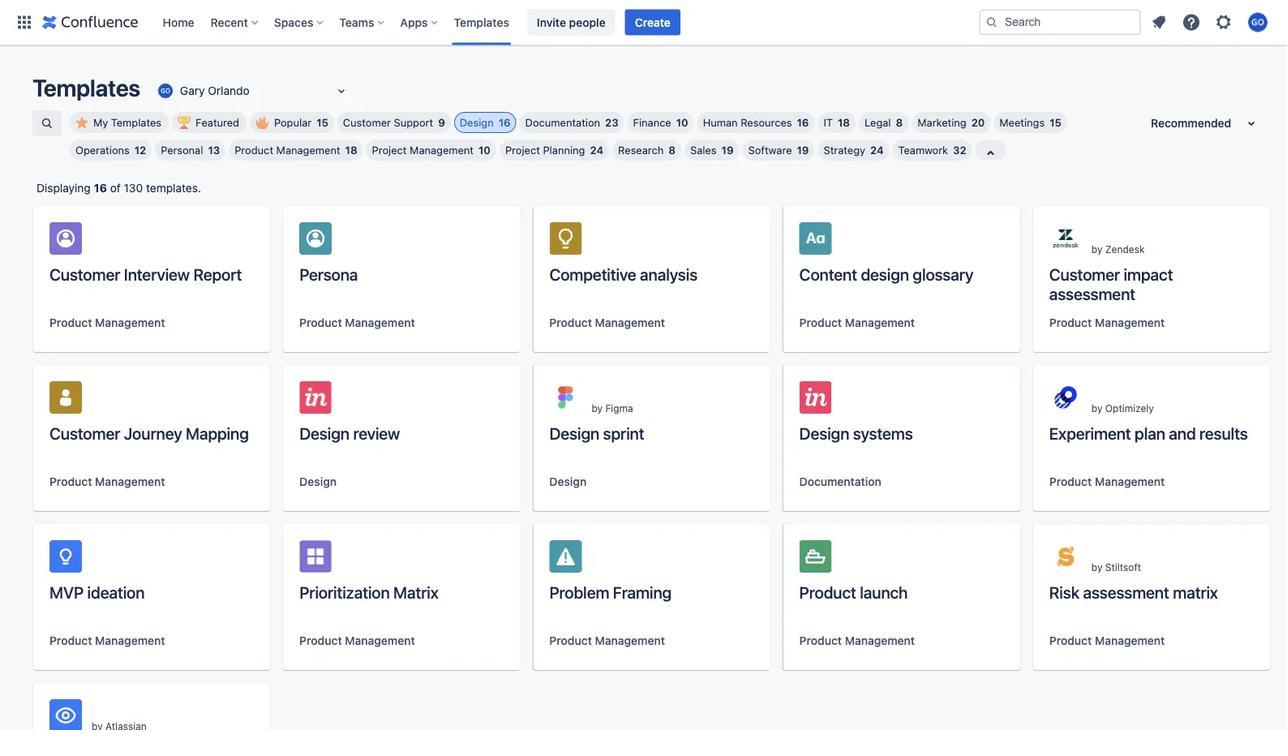 Task type: vqa. For each thing, say whether or not it's contained in the screenshot.


Task type: describe. For each thing, give the bounding box(es) containing it.
design sprint
[[550, 424, 645, 443]]

by zendesk
[[1092, 243, 1145, 255]]

my
[[93, 116, 108, 129]]

glossary
[[913, 265, 974, 284]]

product management button for competitive analysis
[[550, 315, 665, 331]]

orlando
[[208, 84, 250, 97]]

gary orlando
[[180, 84, 250, 97]]

project management 10
[[372, 144, 491, 156]]

software
[[749, 144, 792, 156]]

notification icon image
[[1150, 13, 1169, 32]]

product management button for customer interview report
[[50, 315, 165, 331]]

13
[[208, 144, 220, 156]]

product management for prioritization matrix
[[300, 634, 415, 648]]

report
[[193, 265, 242, 284]]

templates inside button
[[111, 116, 162, 129]]

planning
[[543, 144, 586, 156]]

experiment plan and results
[[1050, 424, 1249, 443]]

product management for competitive analysis
[[550, 316, 665, 329]]

product management button for problem framing
[[550, 633, 665, 649]]

documentation button
[[800, 474, 882, 490]]

product management button for customer impact assessment
[[1050, 315, 1166, 331]]

my templates button
[[70, 112, 169, 133]]

product management for experiment plan and results
[[1050, 475, 1166, 489]]

meetings
[[1000, 116, 1045, 129]]

product management button for product launch
[[800, 633, 916, 649]]

product management for customer interview report
[[50, 316, 165, 329]]

displaying 16 of 130 templates.
[[37, 181, 201, 195]]

management for persona
[[345, 316, 415, 329]]

recent
[[211, 15, 248, 29]]

optimizely
[[1106, 403, 1155, 414]]

home link
[[158, 9, 199, 35]]

product for journey
[[50, 475, 92, 489]]

star customer journey mapping image
[[231, 391, 251, 411]]

persona
[[300, 265, 358, 284]]

create link
[[625, 9, 681, 35]]

settings icon image
[[1215, 13, 1234, 32]]

product launch
[[800, 583, 908, 602]]

and
[[1170, 424, 1197, 443]]

spaces button
[[269, 9, 330, 35]]

competitive analysis
[[550, 265, 698, 284]]

framing
[[613, 583, 672, 602]]

problem framing
[[550, 583, 672, 602]]

open search bar image
[[41, 117, 54, 130]]

design button for design sprint
[[550, 474, 587, 490]]

1 24 from the left
[[590, 144, 604, 156]]

research 8
[[618, 144, 676, 156]]

by for customer
[[1092, 243, 1103, 255]]

prioritization matrix
[[300, 583, 439, 602]]

share link image for star vision to values image
[[205, 709, 225, 729]]

16 for design 16
[[499, 116, 511, 129]]

customer for customer support 9
[[343, 116, 391, 129]]

marketing 20
[[918, 116, 985, 129]]

zendesk
[[1106, 243, 1145, 255]]

content
[[800, 265, 858, 284]]

gary
[[180, 84, 205, 97]]

design down "design review"
[[300, 475, 337, 489]]

your profile and preferences image
[[1249, 13, 1268, 32]]

management down 9 at the left top of page
[[410, 144, 474, 156]]

recommended button
[[1142, 110, 1272, 136]]

operations
[[75, 144, 130, 156]]

teams
[[340, 15, 374, 29]]

featured button
[[172, 112, 247, 133]]

help icon image
[[1182, 13, 1202, 32]]

invite
[[537, 15, 566, 29]]

share link image for star customer journey mapping image
[[205, 391, 225, 411]]

figma
[[606, 403, 634, 414]]

8 for legal 8
[[896, 116, 903, 129]]

product management for problem framing
[[550, 634, 665, 648]]

home
[[163, 15, 194, 29]]

human
[[703, 116, 738, 129]]

1 horizontal spatial 18
[[838, 116, 851, 129]]

product for plan
[[1050, 475, 1093, 489]]

1 vertical spatial templates
[[32, 74, 140, 101]]

product management for product launch
[[800, 634, 916, 648]]

ideation
[[87, 583, 145, 602]]

product management button for risk assessment matrix
[[1050, 633, 1166, 649]]

sprint
[[603, 424, 645, 443]]

recent button
[[206, 9, 264, 35]]

design
[[861, 265, 910, 284]]

legal 8
[[865, 116, 903, 129]]

product for launch
[[800, 634, 842, 648]]

systems
[[854, 424, 913, 443]]

problem
[[550, 583, 610, 602]]

management for product launch
[[845, 634, 916, 648]]

customer interview report
[[50, 265, 242, 284]]

of
[[110, 181, 121, 195]]

16 for displaying 16 of 130 templates.
[[94, 181, 107, 195]]

product management for content design glossary
[[800, 316, 916, 329]]

risk
[[1050, 583, 1080, 602]]

management for competitive analysis
[[595, 316, 665, 329]]

apps
[[400, 15, 428, 29]]

32
[[954, 144, 967, 156]]

product management button for mvp ideation
[[50, 633, 165, 649]]

resources
[[741, 116, 793, 129]]

sales 19
[[691, 144, 734, 156]]

design down design sprint
[[550, 475, 587, 489]]

product management 18
[[235, 144, 358, 156]]

project for project planning 24
[[506, 144, 540, 156]]

teamwork
[[899, 144, 949, 156]]

management for risk assessment matrix
[[1096, 634, 1166, 648]]

customer for customer journey mapping
[[50, 424, 120, 443]]

experiment
[[1050, 424, 1132, 443]]

management for prioritization matrix
[[345, 634, 415, 648]]

operations 12
[[75, 144, 146, 156]]

personal
[[161, 144, 203, 156]]

design for systems
[[800, 424, 850, 443]]

1 vertical spatial 18
[[345, 144, 358, 156]]

12
[[135, 144, 146, 156]]

sales
[[691, 144, 717, 156]]

mapping
[[186, 424, 249, 443]]

130
[[124, 181, 143, 195]]



Task type: locate. For each thing, give the bounding box(es) containing it.
matrix
[[394, 583, 439, 602]]

management down customer journey mapping
[[95, 475, 165, 489]]

product for impact
[[1050, 316, 1093, 329]]

assessment inside customer impact assessment
[[1050, 284, 1136, 303]]

customer journey mapping
[[50, 424, 249, 443]]

templates right apps popup button
[[454, 15, 510, 29]]

research
[[618, 144, 664, 156]]

star vision to values image
[[231, 709, 251, 729]]

design 16
[[460, 116, 511, 129]]

share link image left star vision to values image
[[205, 709, 225, 729]]

management for customer journey mapping
[[95, 475, 165, 489]]

project planning 24
[[506, 144, 604, 156]]

by left zendesk
[[1092, 243, 1103, 255]]

18 right it at the right
[[838, 116, 851, 129]]

matrix
[[1174, 583, 1219, 602]]

templates
[[454, 15, 510, 29], [32, 74, 140, 101], [111, 116, 162, 129]]

by up "experiment"
[[1092, 403, 1103, 414]]

competitive
[[550, 265, 637, 284]]

product management button down customer journey mapping
[[50, 474, 165, 490]]

product management button down design
[[800, 315, 916, 331]]

20
[[972, 116, 985, 129]]

0 vertical spatial templates
[[454, 15, 510, 29]]

0 horizontal spatial 18
[[345, 144, 358, 156]]

stiltsoft
[[1106, 562, 1142, 573]]

design button
[[300, 474, 337, 490], [550, 474, 587, 490]]

product for interview
[[50, 316, 92, 329]]

19 right software on the right top
[[797, 144, 809, 156]]

management down customer interview report
[[95, 316, 165, 329]]

by left stiltsoft
[[1092, 562, 1103, 573]]

by for design
[[592, 403, 603, 414]]

0 horizontal spatial 8
[[669, 144, 676, 156]]

mvp ideation
[[50, 583, 145, 602]]

by
[[1092, 243, 1103, 255], [592, 403, 603, 414], [1092, 403, 1103, 414], [1092, 562, 1103, 573]]

10 down design 16
[[479, 144, 491, 156]]

product management for customer journey mapping
[[50, 475, 165, 489]]

product management down customer impact assessment
[[1050, 316, 1166, 329]]

18 down customer support 9
[[345, 144, 358, 156]]

customer for customer impact assessment
[[1050, 265, 1121, 284]]

2 19 from the left
[[797, 144, 809, 156]]

project down customer support 9
[[372, 144, 407, 156]]

strategy 24
[[824, 144, 884, 156]]

templates up my
[[32, 74, 140, 101]]

recommended
[[1152, 116, 1232, 130]]

product management button down prioritization matrix
[[300, 633, 415, 649]]

templates.
[[146, 181, 201, 195]]

analysis
[[640, 265, 698, 284]]

0 horizontal spatial design button
[[300, 474, 337, 490]]

2 horizontal spatial 16
[[797, 116, 809, 129]]

1 horizontal spatial design button
[[550, 474, 587, 490]]

finance 10
[[633, 116, 689, 129]]

management down design
[[845, 316, 916, 329]]

8 right legal
[[896, 116, 903, 129]]

0 horizontal spatial documentation
[[526, 116, 601, 129]]

support
[[394, 116, 433, 129]]

0 vertical spatial 8
[[896, 116, 903, 129]]

customer down open 'icon'
[[343, 116, 391, 129]]

19 for sales 19
[[722, 144, 734, 156]]

by stiltsoft
[[1092, 562, 1142, 573]]

management down customer impact assessment
[[1096, 316, 1166, 329]]

16 left of
[[94, 181, 107, 195]]

product management down design
[[800, 316, 916, 329]]

management for customer impact assessment
[[1096, 316, 1166, 329]]

product
[[235, 144, 274, 156], [50, 316, 92, 329], [300, 316, 342, 329], [550, 316, 592, 329], [800, 316, 842, 329], [1050, 316, 1093, 329], [50, 475, 92, 489], [1050, 475, 1093, 489], [800, 583, 857, 602], [50, 634, 92, 648], [300, 634, 342, 648], [550, 634, 592, 648], [800, 634, 842, 648], [1050, 634, 1093, 648]]

by optimizely
[[1092, 403, 1155, 414]]

it
[[824, 116, 833, 129]]

software 19
[[749, 144, 809, 156]]

1 horizontal spatial project
[[506, 144, 540, 156]]

customer left interview
[[50, 265, 120, 284]]

teams button
[[335, 9, 391, 35]]

2 vertical spatial templates
[[111, 116, 162, 129]]

management down framing
[[595, 634, 665, 648]]

confluence image
[[42, 13, 138, 32], [42, 13, 138, 32]]

8
[[896, 116, 903, 129], [669, 144, 676, 156]]

2 24 from the left
[[871, 144, 884, 156]]

displaying
[[37, 181, 91, 195]]

19
[[722, 144, 734, 156], [797, 144, 809, 156]]

design down by figma
[[550, 424, 600, 443]]

1 design button from the left
[[300, 474, 337, 490]]

design review
[[300, 424, 400, 443]]

1 horizontal spatial 19
[[797, 144, 809, 156]]

2 15 from the left
[[1050, 116, 1062, 129]]

mvp
[[50, 583, 84, 602]]

1 vertical spatial assessment
[[1084, 583, 1170, 602]]

management down risk assessment matrix
[[1096, 634, 1166, 648]]

documentation
[[526, 116, 601, 129], [800, 475, 882, 489]]

templates up 12
[[111, 116, 162, 129]]

by figma
[[592, 403, 634, 414]]

15
[[317, 116, 329, 129], [1050, 116, 1062, 129]]

product management button for experiment plan and results
[[1050, 474, 1166, 490]]

appswitcher icon image
[[15, 13, 34, 32]]

product for design
[[800, 316, 842, 329]]

product management down "experiment"
[[1050, 475, 1166, 489]]

product for analysis
[[550, 316, 592, 329]]

design for review
[[300, 424, 350, 443]]

product management button down problem framing
[[550, 633, 665, 649]]

documentation for documentation 23
[[526, 116, 601, 129]]

24 down legal
[[871, 144, 884, 156]]

documentation up planning
[[526, 116, 601, 129]]

by left figma
[[592, 403, 603, 414]]

people
[[569, 15, 606, 29]]

risk assessment matrix
[[1050, 583, 1219, 602]]

product management button for content design glossary
[[800, 315, 916, 331]]

personal 13
[[161, 144, 220, 156]]

1 horizontal spatial 24
[[871, 144, 884, 156]]

project left planning
[[506, 144, 540, 156]]

product for ideation
[[50, 634, 92, 648]]

customer
[[343, 116, 391, 129], [50, 265, 120, 284], [1050, 265, 1121, 284], [50, 424, 120, 443]]

product management down customer interview report
[[50, 316, 165, 329]]

product for framing
[[550, 634, 592, 648]]

management down experiment plan and results
[[1096, 475, 1166, 489]]

product management button for persona
[[300, 315, 415, 331]]

16 up project planning 24
[[499, 116, 511, 129]]

design right 9 at the left top of page
[[460, 116, 494, 129]]

featured
[[196, 116, 239, 129]]

2 share link image from the top
[[205, 709, 225, 729]]

0 vertical spatial share link image
[[205, 391, 225, 411]]

0 horizontal spatial 24
[[590, 144, 604, 156]]

1 horizontal spatial 15
[[1050, 116, 1062, 129]]

8 down finance 10
[[669, 144, 676, 156]]

management for content design glossary
[[845, 316, 916, 329]]

interview
[[124, 265, 190, 284]]

spaces
[[274, 15, 314, 29]]

1 horizontal spatial documentation
[[800, 475, 882, 489]]

fewer categories image
[[982, 144, 1001, 163]]

banner containing home
[[0, 0, 1288, 45]]

Search field
[[980, 9, 1142, 35]]

0 horizontal spatial 19
[[722, 144, 734, 156]]

create
[[635, 15, 671, 29]]

it 18
[[824, 116, 851, 129]]

documentation 23
[[526, 116, 619, 129]]

product management down prioritization matrix
[[300, 634, 415, 648]]

management for problem framing
[[595, 634, 665, 648]]

by for experiment
[[1092, 403, 1103, 414]]

finance
[[633, 116, 672, 129]]

15 right popular
[[317, 116, 329, 129]]

design for 16
[[460, 116, 494, 129]]

project for project management 10
[[372, 144, 407, 156]]

plan
[[1135, 424, 1166, 443]]

apps button
[[396, 9, 444, 35]]

1 horizontal spatial 10
[[677, 116, 689, 129]]

19 for software 19
[[797, 144, 809, 156]]

product management button down ideation
[[50, 633, 165, 649]]

documentation down design systems
[[800, 475, 882, 489]]

product management down customer journey mapping
[[50, 475, 165, 489]]

product management down ideation
[[50, 634, 165, 648]]

product management button down risk assessment matrix
[[1050, 633, 1166, 649]]

product management for customer impact assessment
[[1050, 316, 1166, 329]]

documentation for documentation
[[800, 475, 882, 489]]

product management button down customer interview report
[[50, 315, 165, 331]]

1 vertical spatial 10
[[479, 144, 491, 156]]

0 vertical spatial 18
[[838, 116, 851, 129]]

banner
[[0, 0, 1288, 45]]

2 project from the left
[[506, 144, 540, 156]]

templates inside global element
[[454, 15, 510, 29]]

product management button down persona
[[300, 315, 415, 331]]

0 vertical spatial documentation
[[526, 116, 601, 129]]

teamwork 32
[[899, 144, 967, 156]]

1 19 from the left
[[722, 144, 734, 156]]

1 project from the left
[[372, 144, 407, 156]]

management down ideation
[[95, 634, 165, 648]]

product management button down "experiment"
[[1050, 474, 1166, 490]]

assessment down by zendesk
[[1050, 284, 1136, 303]]

2 design button from the left
[[550, 474, 587, 490]]

impact
[[1124, 265, 1174, 284]]

8 for research 8
[[669, 144, 676, 156]]

design button for design review
[[300, 474, 337, 490]]

product management for risk assessment matrix
[[1050, 634, 1166, 648]]

product management down risk assessment matrix
[[1050, 634, 1166, 648]]

0 horizontal spatial 15
[[317, 116, 329, 129]]

0 vertical spatial assessment
[[1050, 284, 1136, 303]]

review
[[353, 424, 400, 443]]

product management
[[50, 316, 165, 329], [300, 316, 415, 329], [550, 316, 665, 329], [800, 316, 916, 329], [1050, 316, 1166, 329], [50, 475, 165, 489], [1050, 475, 1166, 489], [50, 634, 165, 648], [300, 634, 415, 648], [550, 634, 665, 648], [800, 634, 916, 648], [1050, 634, 1166, 648]]

templates link
[[449, 9, 514, 35]]

content design glossary
[[800, 265, 974, 284]]

product management for persona
[[300, 316, 415, 329]]

product management down product launch on the right bottom of page
[[800, 634, 916, 648]]

journey
[[124, 424, 182, 443]]

customer support 9
[[343, 116, 445, 129]]

management down persona
[[345, 316, 415, 329]]

0 horizontal spatial 10
[[479, 144, 491, 156]]

search image
[[986, 16, 999, 29]]

product for matrix
[[300, 634, 342, 648]]

management down launch
[[845, 634, 916, 648]]

design
[[460, 116, 494, 129], [300, 424, 350, 443], [550, 424, 600, 443], [800, 424, 850, 443], [300, 475, 337, 489], [550, 475, 587, 489]]

design button down "design review"
[[300, 474, 337, 490]]

product management button
[[50, 315, 165, 331], [300, 315, 415, 331], [550, 315, 665, 331], [800, 315, 916, 331], [1050, 315, 1166, 331], [50, 474, 165, 490], [1050, 474, 1166, 490], [50, 633, 165, 649], [300, 633, 415, 649], [550, 633, 665, 649], [800, 633, 916, 649], [1050, 633, 1166, 649]]

customer for customer interview report
[[50, 265, 120, 284]]

16
[[499, 116, 511, 129], [797, 116, 809, 129], [94, 181, 107, 195]]

customer left journey
[[50, 424, 120, 443]]

product management button down customer impact assessment
[[1050, 315, 1166, 331]]

legal
[[865, 116, 892, 129]]

share link image
[[205, 391, 225, 411], [205, 709, 225, 729]]

16 left it at the right
[[797, 116, 809, 129]]

1 horizontal spatial 16
[[499, 116, 511, 129]]

management for mvp ideation
[[95, 634, 165, 648]]

product management button for customer journey mapping
[[50, 474, 165, 490]]

24
[[590, 144, 604, 156], [871, 144, 884, 156]]

management down the competitive analysis
[[595, 316, 665, 329]]

1 vertical spatial 8
[[669, 144, 676, 156]]

management down prioritization matrix
[[345, 634, 415, 648]]

open image
[[332, 81, 351, 101]]

product management down problem framing
[[550, 634, 665, 648]]

management down popular
[[276, 144, 341, 156]]

1 horizontal spatial 8
[[896, 116, 903, 129]]

design left review
[[300, 424, 350, 443]]

1 15 from the left
[[317, 116, 329, 129]]

popular
[[274, 116, 312, 129]]

1 share link image from the top
[[205, 391, 225, 411]]

product management button for prioritization matrix
[[300, 633, 415, 649]]

global element
[[10, 0, 976, 45]]

assessment down stiltsoft
[[1084, 583, 1170, 602]]

product management for mvp ideation
[[50, 634, 165, 648]]

my templates
[[93, 116, 162, 129]]

assessment
[[1050, 284, 1136, 303], [1084, 583, 1170, 602]]

24 right planning
[[590, 144, 604, 156]]

design for sprint
[[550, 424, 600, 443]]

None text field
[[156, 83, 159, 99]]

by for risk
[[1092, 562, 1103, 573]]

design up documentation button
[[800, 424, 850, 443]]

0 horizontal spatial project
[[372, 144, 407, 156]]

19 right sales
[[722, 144, 734, 156]]

management
[[276, 144, 341, 156], [410, 144, 474, 156], [95, 316, 165, 329], [345, 316, 415, 329], [595, 316, 665, 329], [845, 316, 916, 329], [1096, 316, 1166, 329], [95, 475, 165, 489], [1096, 475, 1166, 489], [95, 634, 165, 648], [345, 634, 415, 648], [595, 634, 665, 648], [845, 634, 916, 648], [1096, 634, 1166, 648]]

product for assessment
[[1050, 634, 1093, 648]]

product management down persona
[[300, 316, 415, 329]]

management for experiment plan and results
[[1096, 475, 1166, 489]]

10 right finance
[[677, 116, 689, 129]]

15 right "meetings"
[[1050, 116, 1062, 129]]

product management down competitive
[[550, 316, 665, 329]]

0 vertical spatial 10
[[677, 116, 689, 129]]

product management button down competitive
[[550, 315, 665, 331]]

management for customer interview report
[[95, 316, 165, 329]]

marketing
[[918, 116, 967, 129]]

1 vertical spatial documentation
[[800, 475, 882, 489]]

prioritization
[[300, 583, 390, 602]]

invite people button
[[527, 9, 616, 35]]

customer down by zendesk
[[1050, 265, 1121, 284]]

human resources 16
[[703, 116, 809, 129]]

1 vertical spatial share link image
[[205, 709, 225, 729]]

product management button down product launch on the right bottom of page
[[800, 633, 916, 649]]

design button down design sprint
[[550, 474, 587, 490]]

strategy
[[824, 144, 866, 156]]

customer inside customer impact assessment
[[1050, 265, 1121, 284]]

share link image left star customer journey mapping image
[[205, 391, 225, 411]]

0 horizontal spatial 16
[[94, 181, 107, 195]]



